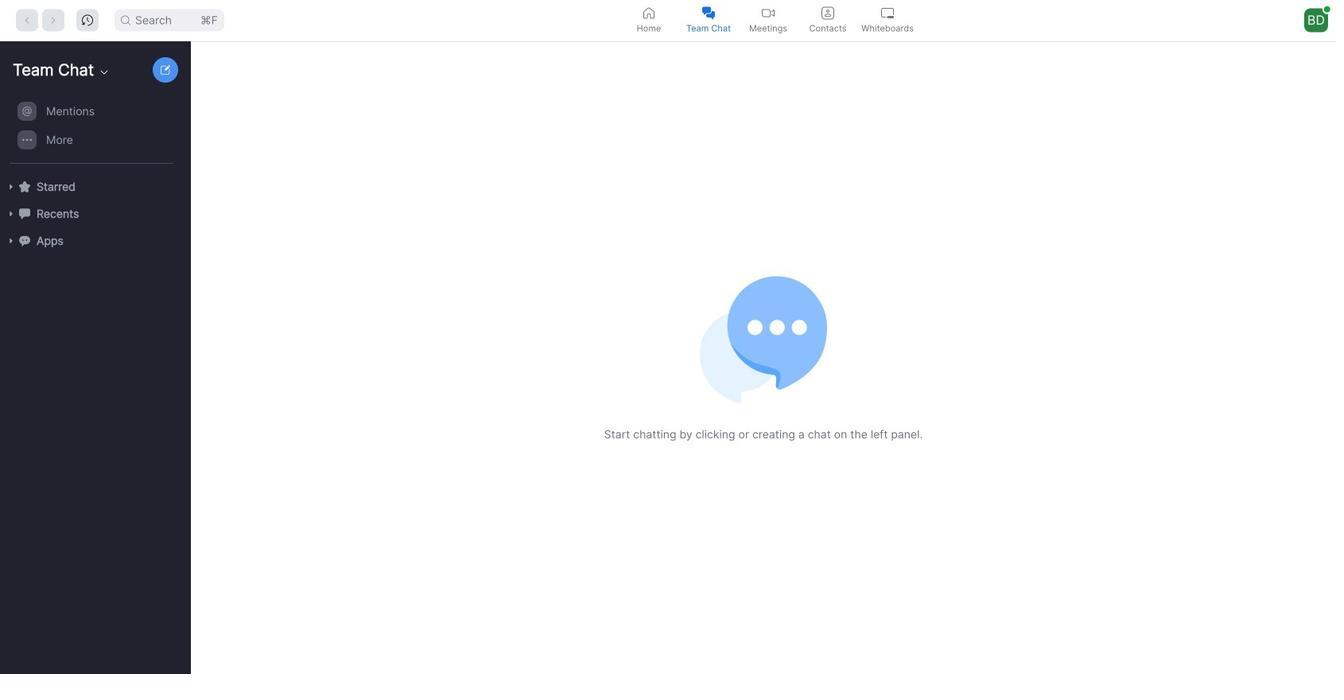 Task type: locate. For each thing, give the bounding box(es) containing it.
magnifier image
[[121, 16, 130, 25], [121, 16, 130, 25]]

0 vertical spatial triangle right image
[[6, 182, 16, 192]]

star image
[[19, 181, 30, 192]]

tree
[[0, 95, 188, 270]]

chatbot image
[[19, 235, 30, 246]]

chat image
[[19, 208, 30, 219], [19, 208, 30, 219]]

online image
[[1324, 6, 1330, 12]]

profile contact image
[[822, 7, 834, 19], [822, 7, 834, 19]]

star image
[[19, 181, 30, 192]]

triangle right image inside recents tree item
[[6, 209, 16, 219]]

home small image
[[643, 7, 655, 19], [643, 7, 655, 19]]

group
[[0, 97, 183, 164]]

triangle right image inside recents tree item
[[6, 209, 16, 219]]

apps tree item
[[6, 227, 183, 255]]

1 vertical spatial triangle right image
[[6, 209, 16, 219]]

triangle right image for starred tree item
[[6, 182, 16, 192]]

triangle right image
[[6, 182, 16, 192], [6, 209, 16, 219], [6, 236, 16, 246], [6, 236, 16, 246]]

online image
[[1324, 6, 1330, 12]]

team chat image
[[702, 7, 715, 19]]

new image
[[161, 65, 170, 75], [161, 65, 170, 75]]

history image
[[82, 15, 93, 26]]

2 triangle right image from the top
[[6, 209, 16, 219]]

1 triangle right image from the top
[[6, 182, 16, 192]]

triangle right image
[[6, 182, 16, 192], [6, 209, 16, 219]]

tab list
[[619, 0, 917, 41]]

video on image
[[762, 7, 775, 19], [762, 7, 775, 19]]

chatbot image
[[19, 235, 30, 246]]



Task type: describe. For each thing, give the bounding box(es) containing it.
triangle right image for recents tree item
[[6, 209, 16, 219]]

whiteboard small image
[[881, 7, 894, 19]]

history image
[[82, 15, 93, 26]]

chevron down small image
[[98, 66, 111, 79]]

starred tree item
[[6, 173, 183, 200]]

chevron down small image
[[98, 66, 111, 79]]

team chat image
[[702, 7, 715, 19]]

triangle right image for recents tree item
[[6, 209, 16, 219]]

recents tree item
[[6, 200, 183, 227]]

triangle right image for apps tree item at left
[[6, 236, 16, 246]]

whiteboard small image
[[881, 7, 894, 19]]

triangle right image for starred tree item
[[6, 182, 16, 192]]



Task type: vqa. For each thing, say whether or not it's contained in the screenshot.
Chat icon
yes



